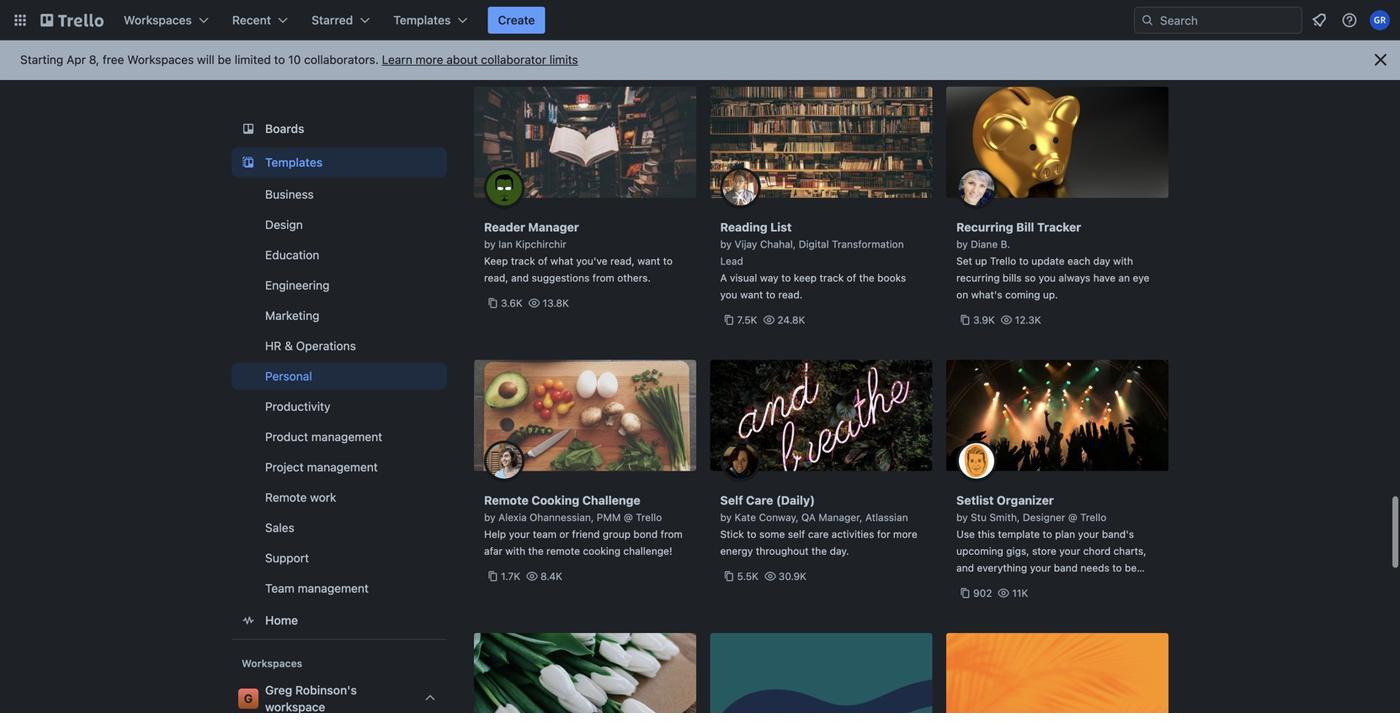 Task type: describe. For each thing, give the bounding box(es) containing it.
self
[[788, 528, 805, 540]]

challenge
[[582, 493, 641, 507]]

1 vertical spatial templates
[[265, 155, 323, 169]]

others.
[[617, 272, 651, 284]]

work
[[310, 490, 336, 504]]

list
[[770, 220, 792, 234]]

reading
[[720, 220, 768, 234]]

reader manager by ian kipchirchir keep track of what you've read, want to read, and suggestions from others.
[[484, 220, 673, 284]]

day.
[[830, 545, 849, 557]]

stu smith, designer @ trello image
[[957, 441, 997, 481]]

manager,
[[819, 512, 863, 523]]

remote work
[[265, 490, 336, 504]]

personal
[[265, 369, 312, 383]]

0 horizontal spatial read,
[[484, 272, 508, 284]]

from for remote cooking challenge
[[661, 528, 683, 540]]

Search field
[[1154, 8, 1302, 33]]

update
[[1032, 255, 1065, 267]]

home image
[[238, 610, 258, 631]]

afar
[[484, 545, 503, 557]]

suggestions
[[532, 272, 590, 284]]

collaborator
[[481, 53, 546, 67]]

self
[[720, 493, 743, 507]]

support link
[[232, 545, 447, 572]]

throughout
[[756, 545, 809, 557]]

cooking
[[532, 493, 580, 507]]

or
[[559, 528, 569, 540]]

bond
[[634, 528, 658, 540]]

this
[[978, 528, 995, 540]]

workspaces inside "popup button"
[[124, 13, 192, 27]]

you've
[[576, 255, 608, 267]]

successful.
[[957, 579, 1010, 591]]

g
[[244, 692, 253, 706]]

and inside setlist organizer by stu smith, designer @ trello use this template to plan your band's upcoming gigs, store your chord charts, and everything your band needs to be successful.
[[957, 562, 974, 574]]

stu
[[971, 512, 987, 523]]

transformation
[[832, 238, 904, 250]]

hr & operations link
[[232, 333, 447, 360]]

@ inside setlist organizer by stu smith, designer @ trello use this template to plan your band's upcoming gigs, store your chord charts, and everything your band needs to be successful.
[[1068, 512, 1078, 523]]

0 vertical spatial be
[[218, 53, 231, 67]]

energy
[[720, 545, 753, 557]]

care
[[808, 528, 829, 540]]

your down store
[[1030, 562, 1051, 574]]

starred button
[[301, 7, 380, 34]]

5.5k
[[737, 570, 759, 582]]

sales link
[[232, 514, 447, 541]]

by inside setlist organizer by stu smith, designer @ trello use this template to plan your band's upcoming gigs, store your chord charts, and everything your band needs to be successful.
[[957, 512, 968, 523]]

team management link
[[232, 575, 447, 602]]

the for self care (daily)
[[812, 545, 827, 557]]

to down charts,
[[1112, 562, 1122, 574]]

set
[[957, 255, 972, 267]]

designer
[[1023, 512, 1065, 523]]

sales
[[265, 521, 295, 535]]

3.6k
[[501, 297, 523, 309]]

you for by
[[720, 289, 737, 301]]

digital
[[799, 238, 829, 250]]

smith,
[[990, 512, 1020, 523]]

recurring bill tracker by diane b. set up trello to update each day with recurring bills so you always have an eye on what's coming up.
[[957, 220, 1150, 301]]

team
[[533, 528, 557, 540]]

qa
[[801, 512, 816, 523]]

each
[[1068, 255, 1091, 267]]

design link
[[232, 211, 447, 238]]

productivity link
[[232, 393, 447, 420]]

tracker
[[1037, 220, 1081, 234]]

templates button
[[383, 7, 478, 34]]

0 notifications image
[[1309, 10, 1330, 30]]

vijay
[[735, 238, 757, 250]]

b.
[[1001, 238, 1010, 250]]

8.4k
[[541, 570, 562, 582]]

books
[[877, 272, 906, 284]]

robinson's
[[295, 683, 357, 697]]

the for remote cooking challenge
[[528, 545, 544, 557]]

on
[[957, 289, 968, 301]]

setlist organizer by stu smith, designer @ trello use this template to plan your band's upcoming gigs, store your chord charts, and everything your band needs to be successful.
[[957, 493, 1147, 591]]

primary element
[[0, 0, 1400, 40]]

learn
[[382, 53, 412, 67]]

create
[[498, 13, 535, 27]]

your up band
[[1059, 545, 1080, 557]]

open information menu image
[[1341, 12, 1358, 29]]

setlist
[[957, 493, 994, 507]]

an
[[1119, 272, 1130, 284]]

from for reader manager
[[592, 272, 615, 284]]

alexia ohannessian, pmm @ trello image
[[484, 441, 525, 481]]

by inside self care (daily) by kate conway, qa manager, atlassian stick to some self care activities for more energy throughout the day.
[[720, 512, 732, 523]]

group
[[603, 528, 631, 540]]

engineering link
[[232, 272, 447, 299]]

pmm
[[597, 512, 621, 523]]

you for tracker
[[1039, 272, 1056, 284]]

remote work link
[[232, 484, 447, 511]]

starting apr 8, free workspaces will be limited to 10 collaborators. learn more about collaborator limits
[[20, 53, 578, 67]]

vijay chahal, digital transformation lead image
[[720, 168, 761, 208]]

your inside 'remote cooking challenge by alexia ohannessian, pmm @ trello help your team or friend group bond from afar with the remote cooking challenge!'
[[509, 528, 530, 540]]

and inside reader manager by ian kipchirchir keep track of what you've read, want to read, and suggestions from others.
[[511, 272, 529, 284]]

management for team management
[[298, 581, 369, 595]]

bill
[[1016, 220, 1034, 234]]

cooking
[[583, 545, 621, 557]]

keep
[[484, 255, 508, 267]]

0 horizontal spatial more
[[416, 53, 443, 67]]

hr & operations
[[265, 339, 356, 353]]

productivity
[[265, 400, 330, 413]]

recurring
[[957, 272, 1000, 284]]

your up chord
[[1078, 528, 1099, 540]]

project management
[[265, 460, 378, 474]]

eye
[[1133, 272, 1150, 284]]

to left 10
[[274, 53, 285, 67]]

workspaces button
[[114, 7, 219, 34]]

starred
[[312, 13, 353, 27]]

upcoming
[[957, 545, 1004, 557]]

track inside reading list by vijay chahal, digital transformation lead a visual way to keep track of the books you want to read.
[[820, 272, 844, 284]]



Task type: locate. For each thing, give the bounding box(es) containing it.
the down 'team'
[[528, 545, 544, 557]]

of inside reading list by vijay chahal, digital transformation lead a visual way to keep track of the books you want to read.
[[847, 272, 856, 284]]

ian
[[498, 238, 513, 250]]

back to home image
[[40, 7, 104, 34]]

marketing
[[265, 309, 319, 322]]

for
[[877, 528, 890, 540]]

business link
[[232, 181, 447, 208]]

from
[[592, 272, 615, 284], [661, 528, 683, 540]]

1 vertical spatial more
[[893, 528, 918, 540]]

you inside reading list by vijay chahal, digital transformation lead a visual way to keep track of the books you want to read.
[[720, 289, 737, 301]]

you down a
[[720, 289, 737, 301]]

of inside reader manager by ian kipchirchir keep track of what you've read, want to read, and suggestions from others.
[[538, 255, 548, 267]]

templates up the business
[[265, 155, 323, 169]]

1 horizontal spatial more
[[893, 528, 918, 540]]

to inside recurring bill tracker by diane b. set up trello to update each day with recurring bills so you always have an eye on what's coming up.
[[1019, 255, 1029, 267]]

to down kate
[[747, 528, 756, 540]]

way
[[760, 272, 779, 284]]

kate
[[735, 512, 756, 523]]

learn more about collaborator limits link
[[382, 53, 578, 67]]

design
[[265, 218, 303, 232]]

2 horizontal spatial the
[[859, 272, 875, 284]]

hr
[[265, 339, 281, 353]]

workspaces up 'greg' on the bottom left of the page
[[242, 658, 302, 669]]

you inside recurring bill tracker by diane b. set up trello to update each day with recurring bills so you always have an eye on what's coming up.
[[1039, 272, 1056, 284]]

902
[[973, 587, 992, 599]]

recent
[[232, 13, 271, 27]]

product management link
[[232, 424, 447, 450]]

with inside 'remote cooking challenge by alexia ohannessian, pmm @ trello help your team or friend group bond from afar with the remote cooking challenge!'
[[505, 545, 525, 557]]

trello inside setlist organizer by stu smith, designer @ trello use this template to plan your band's upcoming gigs, store your chord charts, and everything your band needs to be successful.
[[1080, 512, 1107, 523]]

1 horizontal spatial be
[[1125, 562, 1137, 574]]

0 vertical spatial workspaces
[[124, 13, 192, 27]]

@ up plan
[[1068, 512, 1078, 523]]

the left books
[[859, 272, 875, 284]]

greg robinson (gregrobinson96) image
[[1370, 10, 1390, 30]]

2 horizontal spatial trello
[[1080, 512, 1107, 523]]

starting
[[20, 53, 63, 67]]

1 horizontal spatial and
[[957, 562, 974, 574]]

coming
[[1005, 289, 1040, 301]]

2 vertical spatial workspaces
[[242, 658, 302, 669]]

remote up alexia on the left of the page
[[484, 493, 529, 507]]

to up store
[[1043, 528, 1052, 540]]

8,
[[89, 53, 99, 67]]

track down ian
[[511, 255, 535, 267]]

limits
[[550, 53, 578, 67]]

1 vertical spatial be
[[1125, 562, 1137, 574]]

remote inside remote work link
[[265, 490, 307, 504]]

boards link
[[232, 114, 447, 144]]

use
[[957, 528, 975, 540]]

0 vertical spatial you
[[1039, 272, 1056, 284]]

the inside 'remote cooking challenge by alexia ohannessian, pmm @ trello help your team or friend group bond from afar with the remote cooking challenge!'
[[528, 545, 544, 557]]

more inside self care (daily) by kate conway, qa manager, atlassian stick to some self care activities for more energy throughout the day.
[[893, 528, 918, 540]]

1 horizontal spatial from
[[661, 528, 683, 540]]

1 horizontal spatial the
[[812, 545, 827, 557]]

to up so
[[1019, 255, 1029, 267]]

0 horizontal spatial @
[[624, 512, 633, 523]]

will
[[197, 53, 215, 67]]

1 vertical spatial read,
[[484, 272, 508, 284]]

0 horizontal spatial of
[[538, 255, 548, 267]]

by up lead
[[720, 238, 732, 250]]

templates link
[[232, 147, 447, 178]]

to right way
[[781, 272, 791, 284]]

with right afar
[[505, 545, 525, 557]]

2 @ from the left
[[1068, 512, 1078, 523]]

1 horizontal spatial track
[[820, 272, 844, 284]]

the down 'care'
[[812, 545, 827, 557]]

business
[[265, 187, 314, 201]]

0 horizontal spatial trello
[[636, 512, 662, 523]]

1 vertical spatial you
[[720, 289, 737, 301]]

@
[[624, 512, 633, 523], [1068, 512, 1078, 523]]

what
[[551, 255, 574, 267]]

trello up bond
[[636, 512, 662, 523]]

greg
[[265, 683, 292, 697]]

about
[[447, 53, 478, 67]]

management for product management
[[311, 430, 382, 444]]

band
[[1054, 562, 1078, 574]]

activities
[[832, 528, 874, 540]]

from right bond
[[661, 528, 683, 540]]

templates inside popup button
[[393, 13, 451, 27]]

the inside reading list by vijay chahal, digital transformation lead a visual way to keep track of the books you want to read.
[[859, 272, 875, 284]]

trello for challenge
[[636, 512, 662, 523]]

want down visual
[[740, 289, 763, 301]]

1 vertical spatial of
[[847, 272, 856, 284]]

trello inside 'remote cooking challenge by alexia ohannessian, pmm @ trello help your team or friend group bond from afar with the remote cooking challenge!'
[[636, 512, 662, 523]]

reading list by vijay chahal, digital transformation lead a visual way to keep track of the books you want to read.
[[720, 220, 906, 301]]

11k
[[1012, 587, 1028, 599]]

by inside 'remote cooking challenge by alexia ohannessian, pmm @ trello help your team or friend group bond from afar with the remote cooking challenge!'
[[484, 512, 496, 523]]

bills
[[1003, 272, 1022, 284]]

24.8k
[[777, 314, 805, 326]]

kipchirchir
[[515, 238, 567, 250]]

to inside reader manager by ian kipchirchir keep track of what you've read, want to read, and suggestions from others.
[[663, 255, 673, 267]]

remote down project
[[265, 490, 307, 504]]

0 horizontal spatial the
[[528, 545, 544, 557]]

to inside self care (daily) by kate conway, qa manager, atlassian stick to some self care activities for more energy throughout the day.
[[747, 528, 756, 540]]

remote cooking challenge by alexia ohannessian, pmm @ trello help your team or friend group bond from afar with the remote cooking challenge!
[[484, 493, 683, 557]]

help
[[484, 528, 506, 540]]

collaborators.
[[304, 53, 379, 67]]

some
[[759, 528, 785, 540]]

remote for remote cooking challenge by alexia ohannessian, pmm @ trello help your team or friend group bond from afar with the remote cooking challenge!
[[484, 493, 529, 507]]

trello
[[990, 255, 1016, 267], [636, 512, 662, 523], [1080, 512, 1107, 523]]

keep
[[794, 272, 817, 284]]

from down you've
[[592, 272, 615, 284]]

0 horizontal spatial track
[[511, 255, 535, 267]]

0 vertical spatial with
[[1113, 255, 1133, 267]]

0 horizontal spatial and
[[511, 272, 529, 284]]

read, down keep
[[484, 272, 508, 284]]

templates up "learn"
[[393, 13, 451, 27]]

13.8k
[[543, 297, 569, 309]]

the
[[859, 272, 875, 284], [528, 545, 544, 557], [812, 545, 827, 557]]

and
[[511, 272, 529, 284], [957, 562, 974, 574]]

by inside recurring bill tracker by diane b. set up trello to update each day with recurring bills so you always have an eye on what's coming up.
[[957, 238, 968, 250]]

1 vertical spatial with
[[505, 545, 525, 557]]

@ inside 'remote cooking challenge by alexia ohannessian, pmm @ trello help your team or friend group bond from afar with the remote cooking challenge!'
[[624, 512, 633, 523]]

be
[[218, 53, 231, 67], [1125, 562, 1137, 574]]

you down update
[[1039, 272, 1056, 284]]

to down way
[[766, 289, 776, 301]]

marketing link
[[232, 302, 447, 329]]

project
[[265, 460, 304, 474]]

management for project management
[[307, 460, 378, 474]]

1 vertical spatial track
[[820, 272, 844, 284]]

read, up others.
[[610, 255, 635, 267]]

care
[[746, 493, 773, 507]]

0 horizontal spatial be
[[218, 53, 231, 67]]

from inside 'remote cooking challenge by alexia ohannessian, pmm @ trello help your team or friend group bond from afar with the remote cooking challenge!'
[[661, 528, 683, 540]]

board image
[[238, 119, 258, 139]]

and down upcoming
[[957, 562, 974, 574]]

engineering
[[265, 278, 330, 292]]

of down kipchirchir
[[538, 255, 548, 267]]

be inside setlist organizer by stu smith, designer @ trello use this template to plan your band's upcoming gigs, store your chord charts, and everything your band needs to be successful.
[[1125, 562, 1137, 574]]

by up set
[[957, 238, 968, 250]]

0 vertical spatial want
[[638, 255, 660, 267]]

&
[[285, 339, 293, 353]]

@ right pmm
[[624, 512, 633, 523]]

up.
[[1043, 289, 1058, 301]]

to
[[274, 53, 285, 67], [663, 255, 673, 267], [1019, 255, 1029, 267], [781, 272, 791, 284], [766, 289, 776, 301], [747, 528, 756, 540], [1043, 528, 1052, 540], [1112, 562, 1122, 574]]

management down product management link
[[307, 460, 378, 474]]

of down transformation
[[847, 272, 856, 284]]

1 horizontal spatial with
[[1113, 255, 1133, 267]]

have
[[1093, 272, 1116, 284]]

search image
[[1141, 13, 1154, 27]]

be down charts,
[[1125, 562, 1137, 574]]

kate conway, qa manager, atlassian image
[[720, 441, 761, 481]]

management down productivity link
[[311, 430, 382, 444]]

1 horizontal spatial want
[[740, 289, 763, 301]]

track inside reader manager by ian kipchirchir keep track of what you've read, want to read, and suggestions from others.
[[511, 255, 535, 267]]

management down support link
[[298, 581, 369, 595]]

store
[[1032, 545, 1057, 557]]

1 vertical spatial workspaces
[[127, 53, 194, 67]]

by up stick
[[720, 512, 732, 523]]

1 horizontal spatial templates
[[393, 13, 451, 27]]

1 horizontal spatial remote
[[484, 493, 529, 507]]

remote inside 'remote cooking challenge by alexia ohannessian, pmm @ trello help your team or friend group bond from afar with the remote cooking challenge!'
[[484, 493, 529, 507]]

trello for tracker
[[990, 255, 1016, 267]]

1 horizontal spatial you
[[1039, 272, 1056, 284]]

1 vertical spatial and
[[957, 562, 974, 574]]

0 horizontal spatial remote
[[265, 490, 307, 504]]

and up the 3.6k
[[511, 272, 529, 284]]

with inside recurring bill tracker by diane b. set up trello to update each day with recurring bills so you always have an eye on what's coming up.
[[1113, 255, 1133, 267]]

personal link
[[232, 363, 447, 390]]

by
[[484, 238, 496, 250], [720, 238, 732, 250], [957, 238, 968, 250], [484, 512, 496, 523], [720, 512, 732, 523], [957, 512, 968, 523]]

by left stu
[[957, 512, 968, 523]]

manager
[[528, 220, 579, 234]]

0 horizontal spatial you
[[720, 289, 737, 301]]

0 vertical spatial from
[[592, 272, 615, 284]]

to left lead
[[663, 255, 673, 267]]

plan
[[1055, 528, 1075, 540]]

1 horizontal spatial trello
[[990, 255, 1016, 267]]

1 vertical spatial want
[[740, 289, 763, 301]]

track right keep
[[820, 272, 844, 284]]

so
[[1025, 272, 1036, 284]]

your
[[509, 528, 530, 540], [1078, 528, 1099, 540], [1059, 545, 1080, 557], [1030, 562, 1051, 574]]

template
[[998, 528, 1040, 540]]

0 vertical spatial templates
[[393, 13, 451, 27]]

greg robinson's workspace
[[265, 683, 357, 713]]

more right "learn"
[[416, 53, 443, 67]]

want inside reader manager by ian kipchirchir keep track of what you've read, want to read, and suggestions from others.
[[638, 255, 660, 267]]

more right for
[[893, 528, 918, 540]]

self care (daily) by kate conway, qa manager, atlassian stick to some self care activities for more energy throughout the day.
[[720, 493, 918, 557]]

from inside reader manager by ian kipchirchir keep track of what you've read, want to read, and suggestions from others.
[[592, 272, 615, 284]]

0 vertical spatial management
[[311, 430, 382, 444]]

track
[[511, 255, 535, 267], [820, 272, 844, 284]]

ohannessian,
[[530, 512, 594, 523]]

1 vertical spatial management
[[307, 460, 378, 474]]

1 horizontal spatial @
[[1068, 512, 1078, 523]]

gigs,
[[1006, 545, 1029, 557]]

home
[[265, 613, 298, 627]]

want inside reading list by vijay chahal, digital transformation lead a visual way to keep track of the books you want to read.
[[740, 289, 763, 301]]

0 vertical spatial and
[[511, 272, 529, 284]]

2 vertical spatial management
[[298, 581, 369, 595]]

home link
[[232, 605, 447, 636]]

remote
[[265, 490, 307, 504], [484, 493, 529, 507]]

1 horizontal spatial read,
[[610, 255, 635, 267]]

by up help
[[484, 512, 496, 523]]

trello down b.
[[990, 255, 1016, 267]]

operations
[[296, 339, 356, 353]]

template board image
[[238, 152, 258, 173]]

remote for remote work
[[265, 490, 307, 504]]

0 vertical spatial of
[[538, 255, 548, 267]]

with up an
[[1113, 255, 1133, 267]]

workspaces up free
[[124, 13, 192, 27]]

by left ian
[[484, 238, 496, 250]]

be right will
[[218, 53, 231, 67]]

0 horizontal spatial want
[[638, 255, 660, 267]]

trello up band's at bottom right
[[1080, 512, 1107, 523]]

diane b. image
[[957, 168, 997, 208]]

product management
[[265, 430, 382, 444]]

1 horizontal spatial of
[[847, 272, 856, 284]]

workspaces down workspaces "popup button" at the top left of page
[[127, 53, 194, 67]]

product
[[265, 430, 308, 444]]

0 horizontal spatial with
[[505, 545, 525, 557]]

1.7k
[[501, 570, 520, 582]]

the inside self care (daily) by kate conway, qa manager, atlassian stick to some self care activities for more energy throughout the day.
[[812, 545, 827, 557]]

1 vertical spatial from
[[661, 528, 683, 540]]

0 vertical spatial track
[[511, 255, 535, 267]]

by inside reader manager by ian kipchirchir keep track of what you've read, want to read, and suggestions from others.
[[484, 238, 496, 250]]

0 vertical spatial more
[[416, 53, 443, 67]]

0 horizontal spatial templates
[[265, 155, 323, 169]]

want up others.
[[638, 255, 660, 267]]

your down alexia on the left of the page
[[509, 528, 530, 540]]

templates
[[393, 13, 451, 27], [265, 155, 323, 169]]

0 horizontal spatial from
[[592, 272, 615, 284]]

ian kipchirchir image
[[484, 168, 525, 208]]

by inside reading list by vijay chahal, digital transformation lead a visual way to keep track of the books you want to read.
[[720, 238, 732, 250]]

up
[[975, 255, 987, 267]]

trello inside recurring bill tracker by diane b. set up trello to update each day with recurring bills so you always have an eye on what's coming up.
[[990, 255, 1016, 267]]

organizer
[[997, 493, 1054, 507]]

12.3k
[[1015, 314, 1041, 326]]

1 @ from the left
[[624, 512, 633, 523]]

7.5k
[[737, 314, 757, 326]]

support
[[265, 551, 309, 565]]

0 vertical spatial read,
[[610, 255, 635, 267]]



Task type: vqa. For each thing, say whether or not it's contained in the screenshot.


